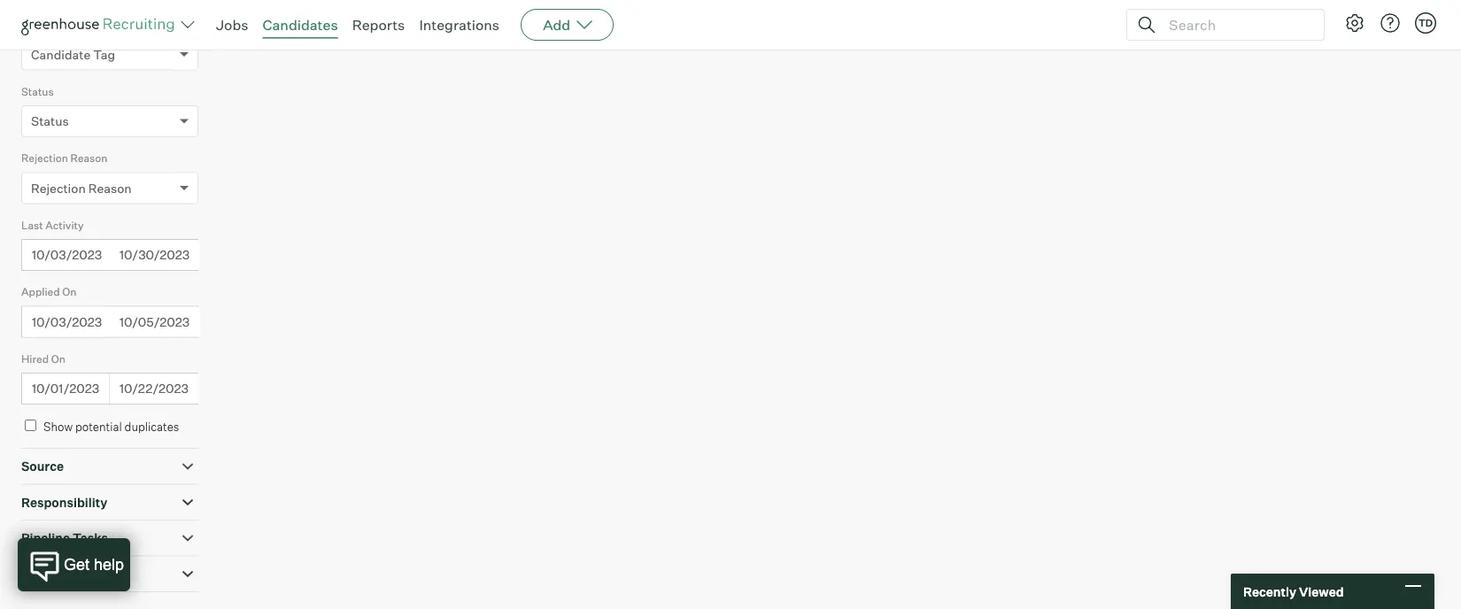 Task type: locate. For each thing, give the bounding box(es) containing it.
tasks
[[73, 531, 108, 546]]

on right hired
[[51, 352, 65, 366]]

td button
[[1412, 9, 1440, 37]]

1 vertical spatial status
[[31, 114, 69, 129]]

1 vertical spatial rejection reason
[[31, 180, 132, 196]]

pipeline tasks
[[21, 531, 108, 546]]

candidate tag down custom field element
[[21, 18, 93, 31]]

candidate
[[21, 18, 72, 31], [31, 47, 91, 62]]

1 vertical spatial reason
[[88, 180, 132, 196]]

candidate tag
[[21, 18, 93, 31], [31, 47, 115, 62]]

tag down greenhouse recruiting image
[[93, 47, 115, 62]]

1 vertical spatial on
[[51, 352, 65, 366]]

rejection reason down status element
[[21, 152, 108, 165]]

on for 10/01/2023
[[51, 352, 65, 366]]

add button
[[521, 9, 614, 41]]

0 vertical spatial 10/03/2023
[[32, 247, 102, 263]]

rejection
[[21, 152, 68, 165], [31, 180, 86, 196]]

1 vertical spatial rejection
[[31, 180, 86, 196]]

education
[[21, 567, 82, 582]]

10/03/2023 down applied on
[[32, 314, 102, 330]]

tag
[[75, 18, 93, 31], [93, 47, 115, 62]]

show
[[43, 420, 73, 434]]

candidate tag down greenhouse recruiting image
[[31, 47, 115, 62]]

0 vertical spatial reason
[[70, 152, 108, 165]]

10/03/2023
[[32, 247, 102, 263], [32, 314, 102, 330]]

status down candidate tag element
[[21, 85, 54, 98]]

integrations link
[[419, 16, 500, 34]]

on right applied
[[62, 285, 77, 299]]

on
[[62, 285, 77, 299], [51, 352, 65, 366]]

status
[[21, 85, 54, 98], [31, 114, 69, 129]]

candidate down greenhouse recruiting image
[[31, 47, 91, 62]]

reason
[[70, 152, 108, 165], [88, 180, 132, 196]]

status up rejection reason "element"
[[31, 114, 69, 129]]

0 vertical spatial on
[[62, 285, 77, 299]]

10/03/2023 down activity
[[32, 247, 102, 263]]

10/01/2023
[[32, 381, 99, 397]]

0 vertical spatial tag
[[75, 18, 93, 31]]

rejection reason up activity
[[31, 180, 132, 196]]

rejection reason
[[21, 152, 108, 165], [31, 180, 132, 196]]

1 vertical spatial candidate tag
[[31, 47, 115, 62]]

hired
[[21, 352, 49, 366]]

activity
[[45, 219, 84, 232]]

source
[[21, 459, 64, 474]]

rejection reason element
[[21, 150, 198, 217]]

1 10/03/2023 from the top
[[32, 247, 102, 263]]

applied
[[21, 285, 60, 299]]

1 vertical spatial 10/03/2023
[[32, 314, 102, 330]]

0 vertical spatial status
[[21, 85, 54, 98]]

tag down custom field element
[[75, 18, 93, 31]]

jobs
[[216, 16, 248, 34]]

10/03/2023 for 10/05/2023
[[32, 314, 102, 330]]

2 10/03/2023 from the top
[[32, 314, 102, 330]]

responsibility
[[21, 495, 107, 510]]

candidate down custom field element
[[21, 18, 72, 31]]



Task type: describe. For each thing, give the bounding box(es) containing it.
Show potential duplicates checkbox
[[25, 420, 36, 432]]

candidates link
[[263, 16, 338, 34]]

0 vertical spatial rejection
[[21, 152, 68, 165]]

reports
[[352, 16, 405, 34]]

1 vertical spatial candidate
[[31, 47, 91, 62]]

on for 10/03/2023
[[62, 285, 77, 299]]

viewed
[[1299, 584, 1344, 599]]

td button
[[1415, 12, 1437, 34]]

recently
[[1244, 584, 1297, 599]]

potential
[[75, 420, 122, 434]]

add
[[543, 16, 571, 34]]

candidates
[[263, 16, 338, 34]]

status element
[[21, 83, 198, 150]]

reports link
[[352, 16, 405, 34]]

applied on
[[21, 285, 77, 299]]

td
[[1419, 17, 1433, 29]]

duplicates
[[124, 420, 179, 434]]

last
[[21, 219, 43, 232]]

10/30/2023
[[120, 247, 190, 263]]

10/05/2023
[[120, 314, 190, 330]]

greenhouse recruiting image
[[21, 14, 181, 35]]

0 vertical spatial candidate tag
[[21, 18, 93, 31]]

10/03/2023 for 10/30/2023
[[32, 247, 102, 263]]

Search text field
[[1165, 12, 1308, 38]]

1 vertical spatial tag
[[93, 47, 115, 62]]

10/22/2023
[[120, 381, 189, 397]]

configure image
[[1345, 12, 1366, 34]]

jobs link
[[216, 16, 248, 34]]

show potential duplicates
[[43, 420, 179, 434]]

0 vertical spatial rejection reason
[[21, 152, 108, 165]]

recently viewed
[[1244, 584, 1344, 599]]

integrations
[[419, 16, 500, 34]]

0 vertical spatial candidate
[[21, 18, 72, 31]]

pipeline
[[21, 531, 70, 546]]

last activity
[[21, 219, 84, 232]]

custom field element
[[21, 0, 198, 16]]

candidate tag element
[[21, 16, 198, 83]]

hired on
[[21, 352, 65, 366]]



Task type: vqa. For each thing, say whether or not it's contained in the screenshot.
2023 in the Goal Attainment 2023 Q3 41%
no



